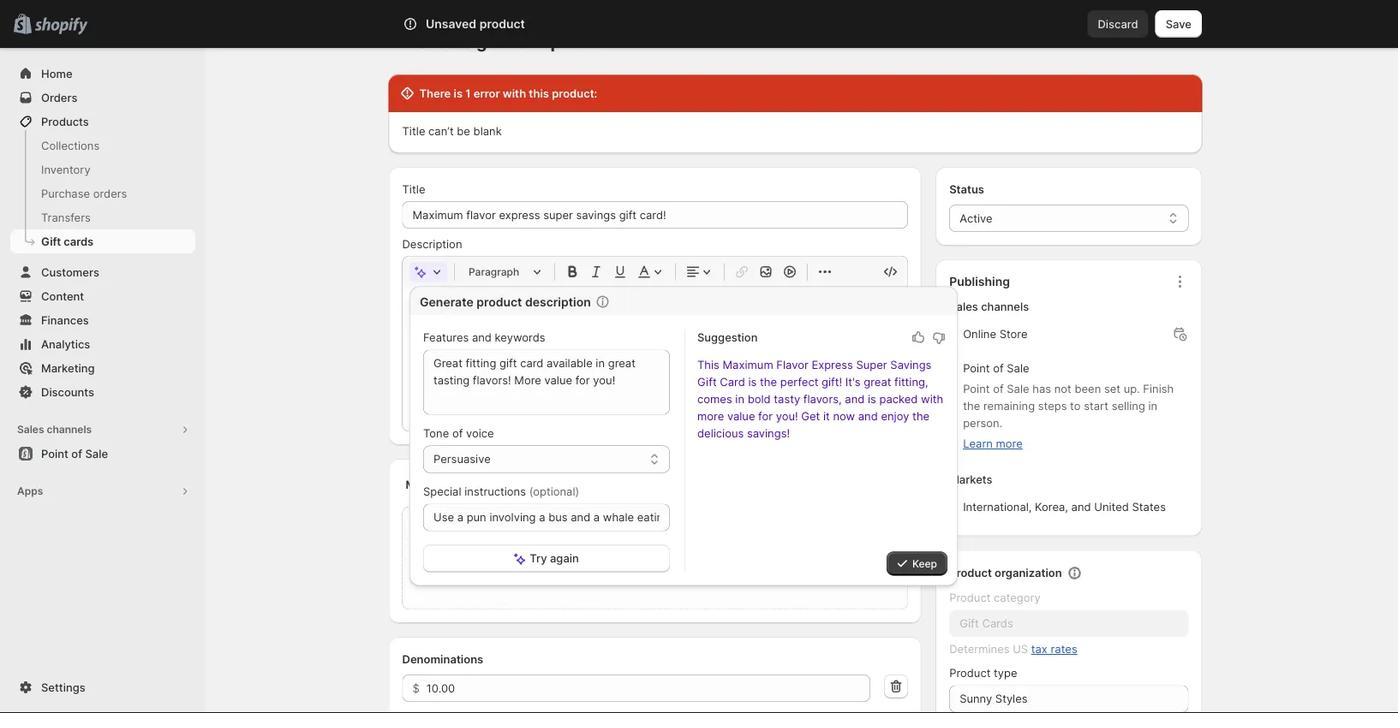 Task type: vqa. For each thing, say whether or not it's contained in the screenshot.
text box
no



Task type: locate. For each thing, give the bounding box(es) containing it.
card
[[720, 376, 745, 389]]

discard button
[[1088, 10, 1149, 38]]

2 horizontal spatial is
[[868, 393, 876, 406]]

sales channels down discounts
[[17, 424, 92, 436]]

store
[[1000, 328, 1028, 341]]

shopify image
[[34, 18, 88, 35]]

orders
[[93, 187, 127, 200]]

sales down publishing
[[949, 300, 978, 314]]

be
[[457, 124, 470, 138]]

of down the "sales channels" button
[[71, 447, 82, 460]]

product for generate product description
[[476, 295, 522, 309]]

comes
[[697, 393, 732, 406]]

transfers
[[41, 211, 91, 224]]

title up description
[[402, 182, 425, 196]]

product for product category
[[949, 592, 991, 605]]

3 product from the top
[[949, 667, 991, 680]]

voice
[[466, 427, 494, 440]]

discounts
[[41, 386, 94, 399]]

purchase orders link
[[10, 182, 195, 206]]

2 vertical spatial point
[[41, 447, 68, 460]]

customers
[[41, 266, 99, 279]]

1 vertical spatial with
[[921, 393, 944, 406]]

try again
[[530, 552, 579, 565]]

try again button
[[423, 545, 670, 573]]

of up remaining
[[993, 383, 1004, 396]]

0 vertical spatial point
[[963, 362, 990, 375]]

purchase orders
[[41, 187, 127, 200]]

1 title from the top
[[402, 124, 425, 138]]

sales channels
[[949, 300, 1029, 314], [17, 424, 92, 436]]

product for unsaved product
[[479, 17, 525, 31]]

0 horizontal spatial sales channels
[[17, 424, 92, 436]]

(optional)
[[529, 485, 579, 499]]

sale up remaining
[[1007, 383, 1029, 396]]

0 horizontal spatial point of sale
[[41, 447, 108, 460]]

inventory link
[[10, 158, 195, 182]]

more down comes
[[697, 410, 724, 423]]

packed
[[879, 393, 918, 406]]

1 vertical spatial title
[[402, 182, 425, 196]]

0 vertical spatial product
[[949, 567, 992, 580]]

with left this
[[503, 87, 526, 100]]

denominations
[[402, 653, 483, 666]]

states
[[1132, 501, 1166, 514]]

in down finish
[[1148, 400, 1158, 413]]

united
[[1094, 501, 1129, 514]]

the up the person.
[[963, 400, 980, 413]]

features and keywords
[[423, 331, 545, 344]]

1 horizontal spatial in
[[1148, 400, 1158, 413]]

1 horizontal spatial sales channels
[[949, 300, 1029, 314]]

error
[[474, 87, 500, 100]]

the up bold
[[760, 376, 777, 389]]

apps button
[[10, 480, 195, 504]]

Title text field
[[402, 201, 908, 229]]

and right features
[[472, 331, 492, 344]]

title for title
[[402, 182, 425, 196]]

this
[[697, 359, 720, 372]]

point up apps
[[41, 447, 68, 460]]

is left 1 on the top of page
[[454, 87, 463, 100]]

inventory
[[41, 163, 91, 176]]

remaining
[[983, 400, 1035, 413]]

the inside point of sale has not been set up. finish the remaining steps to start selling in person. learn more
[[963, 400, 980, 413]]

features
[[423, 331, 469, 344]]

gift cards
[[41, 235, 93, 248]]

0 vertical spatial with
[[503, 87, 526, 100]]

1 vertical spatial sales channels
[[17, 424, 92, 436]]

0 vertical spatial title
[[402, 124, 425, 138]]

point of sale inside button
[[41, 447, 108, 460]]

1 horizontal spatial with
[[921, 393, 944, 406]]

channels up store
[[981, 300, 1029, 314]]

sales channels button
[[10, 418, 195, 442]]

sale down store
[[1007, 362, 1029, 375]]

point down online
[[963, 362, 990, 375]]

settings link
[[10, 676, 195, 700]]

0 vertical spatial channels
[[981, 300, 1029, 314]]

product for product organization
[[949, 567, 992, 580]]

gift down the this
[[697, 376, 717, 389]]

analytics link
[[10, 332, 195, 356]]

with down fitting,
[[921, 393, 944, 406]]

home
[[41, 67, 72, 80]]

products
[[41, 115, 89, 128]]

sale
[[1007, 362, 1029, 375], [1007, 383, 1029, 396], [85, 447, 108, 460]]

more inside point of sale has not been set up. finish the remaining steps to start selling in person. learn more
[[996, 437, 1023, 451]]

of inside point of sale has not been set up. finish the remaining steps to start selling in person. learn more
[[993, 383, 1004, 396]]

it's
[[845, 376, 861, 389]]

customers link
[[10, 260, 195, 284]]

0 vertical spatial sales channels
[[949, 300, 1029, 314]]

and right now
[[858, 410, 878, 423]]

settings
[[41, 681, 85, 694]]

0 horizontal spatial the
[[760, 376, 777, 389]]

sales down discounts
[[17, 424, 44, 436]]

0 vertical spatial more
[[697, 410, 724, 423]]

0 horizontal spatial sales
[[17, 424, 44, 436]]

Product category text field
[[949, 610, 1189, 638]]

create gift card product
[[416, 31, 617, 52]]

flavors,
[[803, 393, 842, 406]]

$ text field
[[426, 675, 871, 703]]

finances
[[41, 314, 89, 327]]

0 horizontal spatial is
[[454, 87, 463, 100]]

in up value
[[735, 393, 745, 406]]

0 horizontal spatial gift
[[41, 235, 61, 248]]

fitting,
[[895, 376, 928, 389]]

marketing link
[[10, 356, 195, 380]]

more right learn
[[996, 437, 1023, 451]]

international,
[[963, 501, 1032, 514]]

sales channels down publishing
[[949, 300, 1029, 314]]

1 horizontal spatial sales
[[949, 300, 978, 314]]

point of sale down the "sales channels" button
[[41, 447, 108, 460]]

1 vertical spatial sale
[[1007, 383, 1029, 396]]

gift left the cards
[[41, 235, 61, 248]]

sale down the "sales channels" button
[[85, 447, 108, 460]]

been
[[1075, 383, 1101, 396]]

the right the enjoy
[[912, 410, 930, 423]]

generate product description
[[420, 295, 591, 309]]

is down maximum
[[748, 376, 757, 389]]

instructions
[[465, 485, 526, 499]]

online store
[[963, 328, 1028, 341]]

online
[[963, 328, 996, 341]]

1 vertical spatial point of sale
[[41, 447, 108, 460]]

bold
[[748, 393, 771, 406]]

unsaved product
[[426, 17, 525, 31]]

gift!
[[822, 376, 842, 389]]

is down great
[[868, 393, 876, 406]]

now
[[833, 410, 855, 423]]

2 horizontal spatial the
[[963, 400, 980, 413]]

2 product from the top
[[949, 592, 991, 605]]

of right tone
[[452, 427, 463, 440]]

point up the person.
[[963, 383, 990, 396]]

1 vertical spatial gift
[[697, 376, 717, 389]]

korea,
[[1035, 501, 1068, 514]]

1 product from the top
[[949, 567, 992, 580]]

2 title from the top
[[402, 182, 425, 196]]

is
[[454, 87, 463, 100], [748, 376, 757, 389], [868, 393, 876, 406]]

0 horizontal spatial channels
[[47, 424, 92, 436]]

1 horizontal spatial gift
[[697, 376, 717, 389]]

product down product organization
[[949, 592, 991, 605]]

and
[[472, 331, 492, 344], [845, 393, 865, 406], [858, 410, 878, 423], [1071, 501, 1091, 514]]

1 vertical spatial sales
[[17, 424, 44, 436]]

0 vertical spatial gift
[[41, 235, 61, 248]]

title left can't
[[402, 124, 425, 138]]

and right korea,
[[1071, 501, 1091, 514]]

discounts link
[[10, 380, 195, 404]]

point inside point of sale has not been set up. finish the remaining steps to start selling in person. learn more
[[963, 383, 990, 396]]

product for product type
[[949, 667, 991, 680]]

1 vertical spatial product
[[949, 592, 991, 605]]

channels down discounts
[[47, 424, 92, 436]]

1 vertical spatial is
[[748, 376, 757, 389]]

generate
[[420, 295, 474, 309]]

2 vertical spatial sale
[[85, 447, 108, 460]]

keep button
[[887, 552, 948, 576]]

0 horizontal spatial more
[[697, 410, 724, 423]]

the
[[760, 376, 777, 389], [963, 400, 980, 413], [912, 410, 930, 423]]

0 horizontal spatial in
[[735, 393, 745, 406]]

search
[[472, 17, 509, 30]]

models
[[713, 566, 748, 578]]

of down online store
[[993, 362, 1004, 375]]

super
[[856, 359, 887, 372]]

point of sale down online store
[[963, 362, 1029, 375]]

accepts
[[562, 566, 602, 578]]

collections link
[[10, 134, 195, 158]]

2 vertical spatial product
[[949, 667, 991, 680]]

0 vertical spatial point of sale
[[963, 362, 1029, 375]]

card
[[509, 31, 547, 52]]

1 vertical spatial channels
[[47, 424, 92, 436]]

gift
[[476, 31, 505, 52]]

1 vertical spatial point
[[963, 383, 990, 396]]

paragraph
[[469, 266, 519, 278]]

to
[[1070, 400, 1081, 413]]

status
[[949, 182, 984, 196]]

create
[[416, 31, 472, 52]]

product up product category
[[949, 567, 992, 580]]

1 horizontal spatial more
[[996, 437, 1023, 451]]

product down determines
[[949, 667, 991, 680]]

publishing
[[949, 275, 1010, 289]]

videos,
[[645, 566, 680, 578]]

1 vertical spatial more
[[996, 437, 1023, 451]]



Task type: describe. For each thing, give the bounding box(es) containing it.
sales channels inside button
[[17, 424, 92, 436]]

content link
[[10, 284, 195, 308]]

0 vertical spatial is
[[454, 87, 463, 100]]

blank
[[473, 124, 502, 138]]

$
[[413, 682, 420, 695]]

search button
[[444, 10, 941, 38]]

the for perfect
[[760, 376, 777, 389]]

description
[[402, 237, 462, 251]]

tasty
[[774, 393, 800, 406]]

unsaved
[[426, 17, 477, 31]]

accepts images, videos, or 3d models
[[562, 566, 748, 578]]

product category
[[949, 592, 1041, 605]]

0 vertical spatial sale
[[1007, 362, 1029, 375]]

product:
[[552, 87, 597, 100]]

Features and keywords text field
[[423, 350, 670, 415]]

upload
[[587, 544, 622, 556]]

persuasive
[[434, 453, 491, 466]]

can't
[[428, 124, 454, 138]]

in inside point of sale has not been set up. finish the remaining steps to start selling in person. learn more
[[1148, 400, 1158, 413]]

special instructions (optional)
[[423, 485, 579, 499]]

value
[[727, 410, 755, 423]]

paragraph button
[[462, 262, 547, 282]]

Product type text field
[[949, 686, 1189, 713]]

images,
[[605, 566, 643, 578]]

learn more link
[[963, 437, 1023, 451]]

title for title can't be blank
[[402, 124, 425, 138]]

1 horizontal spatial channels
[[981, 300, 1029, 314]]

rates
[[1051, 643, 1077, 656]]

gift inside the this maximum flavor express super savings gift card is the perfect gift! it's great fitting, comes in bold tasty flavors, and is packed with more value for you! get it now and enjoy the delicious savings!
[[697, 376, 717, 389]]

purchase
[[41, 187, 90, 200]]

there is 1 error with this product:
[[419, 87, 597, 100]]

media
[[406, 478, 439, 491]]

learn
[[963, 437, 993, 451]]

it
[[823, 410, 830, 423]]

selling
[[1112, 400, 1145, 413]]

person.
[[963, 417, 1003, 430]]

sales inside button
[[17, 424, 44, 436]]

savings
[[890, 359, 932, 372]]

analytics
[[41, 338, 90, 351]]

cards
[[64, 235, 93, 248]]

with inside the this maximum flavor express super savings gift card is the perfect gift! it's great fitting, comes in bold tasty flavors, and is packed with more value for you! get it now and enjoy the delicious savings!
[[921, 393, 944, 406]]

maximum
[[723, 359, 773, 372]]

point inside button
[[41, 447, 68, 460]]

upload new
[[587, 544, 645, 556]]

in inside the this maximum flavor express super savings gift card is the perfect gift! it's great fitting, comes in bold tasty flavors, and is packed with more value for you! get it now and enjoy the delicious savings!
[[735, 393, 745, 406]]

express
[[812, 359, 853, 372]]

tax
[[1031, 643, 1048, 656]]

for
[[758, 410, 773, 423]]

transfers link
[[10, 206, 195, 230]]

0 horizontal spatial with
[[503, 87, 526, 100]]

international, korea, and united states
[[963, 501, 1166, 514]]

product type
[[949, 667, 1017, 680]]

1 horizontal spatial point of sale
[[963, 362, 1029, 375]]

save
[[1166, 17, 1192, 30]]

keywords
[[495, 331, 545, 344]]

e.g. Replace some words with emoji text field
[[423, 504, 670, 532]]

perfect
[[780, 376, 819, 389]]

us
[[1013, 643, 1028, 656]]

new
[[625, 544, 645, 556]]

flavor
[[777, 359, 809, 372]]

content
[[41, 290, 84, 303]]

1 horizontal spatial the
[[912, 410, 930, 423]]

savings!
[[747, 427, 790, 440]]

type
[[994, 667, 1017, 680]]

and down it's
[[845, 393, 865, 406]]

up.
[[1124, 383, 1140, 396]]

has
[[1033, 383, 1051, 396]]

channels inside button
[[47, 424, 92, 436]]

sale inside point of sale has not been set up. finish the remaining steps to start selling in person. learn more
[[1007, 383, 1029, 396]]

there
[[419, 87, 451, 100]]

determines
[[949, 643, 1010, 656]]

not
[[1054, 383, 1072, 396]]

tax rates link
[[1031, 643, 1077, 656]]

active
[[960, 212, 993, 225]]

again
[[550, 552, 579, 565]]

great
[[864, 376, 891, 389]]

special
[[423, 485, 461, 499]]

3d
[[696, 566, 710, 578]]

the for remaining
[[963, 400, 980, 413]]

0 vertical spatial sales
[[949, 300, 978, 314]]

organization
[[995, 567, 1062, 580]]

of inside button
[[71, 447, 82, 460]]

point of sale has not been set up. finish the remaining steps to start selling in person. learn more
[[963, 383, 1174, 451]]

1 horizontal spatial is
[[748, 376, 757, 389]]

sale inside button
[[85, 447, 108, 460]]

tone
[[423, 427, 449, 440]]

description
[[525, 295, 591, 309]]

this
[[529, 87, 549, 100]]

more inside the this maximum flavor express super savings gift card is the perfect gift! it's great fitting, comes in bold tasty flavors, and is packed with more value for you! get it now and enjoy the delicious savings!
[[697, 410, 724, 423]]

point of sale button
[[0, 442, 206, 466]]

home link
[[10, 62, 195, 86]]

2 vertical spatial is
[[868, 393, 876, 406]]

save button
[[1156, 10, 1202, 38]]

set
[[1104, 383, 1121, 396]]

determines us tax rates
[[949, 643, 1077, 656]]



